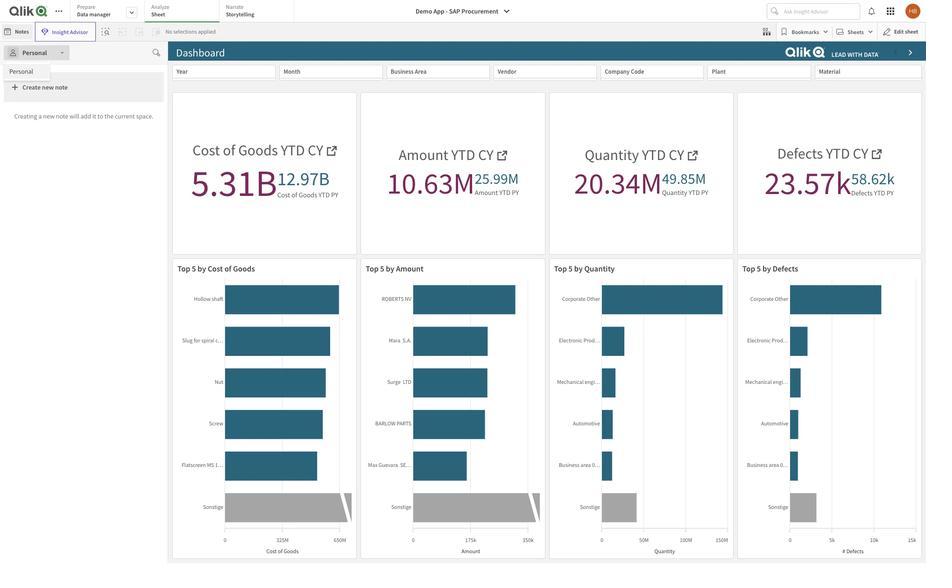 Task type: vqa. For each thing, say whether or not it's contained in the screenshot.
Advisor
no



Task type: locate. For each thing, give the bounding box(es) containing it.
Ask Insight Advisor text field
[[782, 4, 860, 19]]

cy left order amount image
[[478, 146, 494, 164]]

sheets
[[848, 28, 864, 35]]

current
[[115, 112, 135, 120]]

ytd inside 20.34m 49.85m quantity ytd py
[[689, 188, 700, 197]]

cy inside 10.63m application
[[478, 146, 494, 164]]

1 vertical spatial of
[[292, 190, 297, 199]]

py inside the "10.63m 25.99m amount ytd py"
[[512, 188, 519, 197]]

note left will
[[56, 112, 68, 120]]

quantity inside top 5 by quantity application
[[584, 264, 615, 274]]

0 vertical spatial defects
[[778, 144, 823, 163]]

by for amount
[[386, 264, 394, 274]]

sheets button
[[835, 24, 875, 39]]

company code element
[[605, 68, 644, 76]]

personal up personal menu
[[22, 49, 47, 57]]

5 for quantity
[[569, 264, 573, 274]]

ytd down cost of goods icon
[[319, 190, 330, 199]]

top
[[178, 264, 190, 274], [366, 264, 379, 274], [554, 264, 567, 274], [743, 264, 755, 274]]

2 5 from the left
[[380, 264, 384, 274]]

1 vertical spatial amount
[[475, 188, 498, 197]]

note
[[55, 83, 68, 92], [56, 112, 68, 120]]

search notes image
[[153, 49, 160, 57]]

ytd left "defective products" image
[[826, 144, 850, 163]]

defects ytd cy
[[778, 144, 869, 163]]

3 top from the left
[[554, 264, 567, 274]]

1 by from the left
[[198, 264, 206, 274]]

new
[[42, 83, 54, 92], [43, 112, 55, 120]]

quantity
[[585, 146, 639, 164], [662, 188, 688, 197], [584, 264, 615, 274]]

top 5 by cost of goods
[[178, 264, 255, 274]]

defects inside application
[[773, 264, 798, 274]]

5 for cost
[[192, 264, 196, 274]]

bookmarks button
[[779, 24, 831, 39]]

business
[[391, 68, 414, 76]]

ytd down "defective products" image
[[874, 189, 885, 197]]

ytd down order amount image
[[499, 188, 511, 197]]

ytd inside the "10.63m 25.99m amount ytd py"
[[499, 188, 511, 197]]

0 vertical spatial goods
[[238, 141, 278, 160]]

4 5 from the left
[[757, 264, 761, 274]]

by
[[198, 264, 206, 274], [386, 264, 394, 274], [574, 264, 583, 274], [763, 264, 771, 274]]

top 5 by quantity application
[[549, 259, 734, 560]]

top 5 by amount
[[366, 264, 424, 274]]

personal up create
[[9, 67, 33, 76]]

code
[[631, 68, 644, 76]]

goods
[[238, 141, 278, 160], [299, 190, 317, 199], [233, 264, 255, 274]]

no selections applied
[[166, 28, 216, 35]]

4 top from the left
[[743, 264, 755, 274]]

new right create
[[42, 83, 54, 92]]

2 top from the left
[[366, 264, 379, 274]]

new inside 'create new note' 'button'
[[42, 83, 54, 92]]

cy left "defective products" image
[[853, 144, 869, 163]]

storytelling
[[226, 11, 254, 18]]

of inside the 5.31b 12.97b cost of goods ytd py
[[292, 190, 297, 199]]

4 by from the left
[[763, 264, 771, 274]]

2 vertical spatial quantity
[[584, 264, 615, 274]]

it
[[92, 112, 96, 120]]

cy left quantity analysis image
[[669, 146, 684, 164]]

bookmarks
[[792, 28, 819, 35]]

1 5 from the left
[[192, 264, 196, 274]]

cy left cost of goods icon
[[308, 141, 323, 160]]

py inside 23.57k 58.62k defects ytd py
[[887, 189, 894, 197]]

amount
[[399, 146, 448, 164], [475, 188, 498, 197], [396, 264, 424, 274]]

quantity inside 20.34m 49.85m quantity ytd py
[[662, 188, 688, 197]]

business area element
[[391, 68, 427, 76]]

cy
[[308, 141, 323, 160], [853, 144, 869, 163], [478, 146, 494, 164], [669, 146, 684, 164]]

5 inside "application"
[[380, 264, 384, 274]]

2 vertical spatial amount
[[396, 264, 424, 274]]

sheet
[[905, 28, 918, 35]]

by inside "application"
[[386, 264, 394, 274]]

ytd left order amount image
[[451, 146, 475, 164]]

0 vertical spatial note
[[55, 83, 68, 92]]

defective products image
[[872, 150, 882, 159]]

prepare data manager
[[77, 3, 111, 18]]

tab list
[[70, 0, 298, 23]]

cost
[[193, 141, 220, 160], [277, 190, 290, 199], [208, 264, 223, 274]]

2 vertical spatial goods
[[233, 264, 255, 274]]

5.31b 12.97b cost of goods ytd py
[[191, 160, 338, 207]]

month element
[[284, 68, 301, 76]]

edit
[[894, 28, 904, 35]]

selections tool image
[[763, 28, 771, 36]]

ytd up 12.97b
[[281, 141, 305, 160]]

0 vertical spatial personal
[[22, 49, 47, 57]]

3 5 from the left
[[569, 264, 573, 274]]

cy inside 23.57k application
[[853, 144, 869, 163]]

1 vertical spatial defects
[[852, 189, 873, 197]]

5
[[192, 264, 196, 274], [380, 264, 384, 274], [569, 264, 573, 274], [757, 264, 761, 274]]

notes
[[15, 28, 29, 35]]

2 by from the left
[[386, 264, 394, 274]]

business area
[[391, 68, 427, 76]]

1 vertical spatial personal
[[9, 67, 33, 76]]

py
[[512, 188, 519, 197], [701, 188, 709, 197], [887, 189, 894, 197], [331, 190, 338, 199]]

ytd down quantity analysis image
[[689, 188, 700, 197]]

defects
[[778, 144, 823, 163], [852, 189, 873, 197], [773, 264, 798, 274]]

0 vertical spatial new
[[42, 83, 54, 92]]

note right create
[[55, 83, 68, 92]]

personal button
[[4, 45, 69, 60]]

cy inside 20.34m application
[[669, 146, 684, 164]]

amount ytd cy
[[399, 146, 494, 164]]

top 5 by cost of goods application
[[172, 259, 357, 560]]

ytd up '49.85m' at the top of page
[[642, 146, 666, 164]]

5.31b application
[[0, 0, 926, 564], [172, 93, 357, 255]]

no
[[166, 28, 172, 35]]

1 vertical spatial goods
[[299, 190, 317, 199]]

narrate
[[226, 3, 244, 10]]

of
[[223, 141, 235, 160], [292, 190, 297, 199], [225, 264, 232, 274]]

2 vertical spatial of
[[225, 264, 232, 274]]

1 vertical spatial cost
[[277, 190, 290, 199]]

a
[[38, 112, 42, 120]]

material
[[819, 68, 841, 76]]

py inside 20.34m 49.85m quantity ytd py
[[701, 188, 709, 197]]

personal
[[22, 49, 47, 57], [9, 67, 33, 76]]

10.63m 25.99m amount ytd py
[[387, 164, 519, 202]]

prepare
[[77, 3, 95, 10]]

0 vertical spatial of
[[223, 141, 235, 160]]

12.97b
[[277, 167, 330, 190]]

cost inside application
[[208, 264, 223, 274]]

quantity ytd cy
[[585, 146, 684, 164]]

ytd inside the 5.31b 12.97b cost of goods ytd py
[[319, 190, 330, 199]]

3 by from the left
[[574, 264, 583, 274]]

1 top from the left
[[178, 264, 190, 274]]

creating a new note will add it to the current space.
[[14, 112, 154, 120]]

new right a
[[43, 112, 55, 120]]

2 vertical spatial cost
[[208, 264, 223, 274]]

applied
[[198, 28, 216, 35]]

top inside "application"
[[366, 264, 379, 274]]

create new note
[[22, 83, 68, 92]]

create
[[22, 83, 41, 92]]

23.57k 58.62k defects ytd py
[[765, 163, 895, 203]]

defects inside 23.57k 58.62k defects ytd py
[[852, 189, 873, 197]]

ytd
[[281, 141, 305, 160], [826, 144, 850, 163], [451, 146, 475, 164], [642, 146, 666, 164], [499, 188, 511, 197], [689, 188, 700, 197], [874, 189, 885, 197], [319, 190, 330, 199]]

2 vertical spatial defects
[[773, 264, 798, 274]]

next sheet: cost of goods image
[[907, 49, 915, 57]]

1 vertical spatial quantity
[[662, 188, 688, 197]]

company
[[605, 68, 630, 76]]

to
[[98, 112, 103, 120]]



Task type: describe. For each thing, give the bounding box(es) containing it.
py for 23.57k
[[887, 189, 894, 197]]

sap
[[449, 7, 460, 15]]

5 for defects
[[757, 264, 761, 274]]

year
[[177, 68, 188, 76]]

goods inside application
[[233, 264, 255, 274]]

edit sheet
[[894, 28, 918, 35]]

selections
[[173, 28, 197, 35]]

20.34m application
[[549, 93, 734, 255]]

sheet
[[151, 11, 165, 18]]

top for top 5 by quantity
[[554, 264, 567, 274]]

cost of goods ytd cy
[[193, 141, 323, 160]]

cost of goods image
[[327, 146, 337, 156]]

order amount image
[[498, 151, 507, 161]]

add
[[81, 112, 91, 120]]

by for cost
[[198, 264, 206, 274]]

personal inside menu
[[9, 67, 33, 76]]

top for top 5 by cost of goods
[[178, 264, 190, 274]]

by for defects
[[763, 264, 771, 274]]

year element
[[177, 68, 188, 76]]

cy for 23.57k
[[853, 144, 869, 163]]

py for 10.63m
[[512, 188, 519, 197]]

notes button
[[2, 24, 33, 39]]

5 for amount
[[380, 264, 384, 274]]

cy for 10.63m
[[478, 146, 494, 164]]

cost inside the 5.31b 12.97b cost of goods ytd py
[[277, 190, 290, 199]]

manager
[[89, 11, 111, 18]]

ytd inside 23.57k 58.62k defects ytd py
[[874, 189, 885, 197]]

vendor
[[498, 68, 517, 76]]

personal menu
[[4, 62, 50, 81]]

-
[[446, 7, 448, 15]]

create new note button
[[4, 72, 164, 102]]

of inside application
[[225, 264, 232, 274]]

data
[[77, 11, 88, 18]]

23.57k application
[[738, 93, 922, 255]]

material element
[[819, 68, 841, 76]]

top 5 by quantity
[[554, 264, 615, 274]]

23.57k
[[765, 163, 852, 203]]

by for quantity
[[574, 264, 583, 274]]

py inside the 5.31b 12.97b cost of goods ytd py
[[331, 190, 338, 199]]

top 5 by amount application
[[361, 259, 545, 560]]

app
[[434, 7, 445, 15]]

5.31b
[[191, 160, 277, 207]]

20.34m 49.85m quantity ytd py
[[574, 164, 709, 202]]

tab list containing prepare
[[70, 0, 298, 23]]

top for top 5 by amount
[[366, 264, 379, 274]]

company code
[[605, 68, 644, 76]]

plant
[[712, 68, 726, 76]]

analyze sheet
[[151, 3, 169, 18]]

49.85m
[[662, 169, 706, 188]]

demo app - sap procurement
[[416, 7, 499, 15]]

10.63m
[[387, 164, 475, 202]]

20.34m
[[574, 164, 662, 202]]

1 vertical spatial note
[[56, 112, 68, 120]]

top 5 by defects
[[743, 264, 798, 274]]

demo
[[416, 7, 432, 15]]

10.63m application
[[361, 93, 545, 255]]

note inside 'button'
[[55, 83, 68, 92]]

will
[[70, 112, 79, 120]]

0 vertical spatial amount
[[399, 146, 448, 164]]

month
[[284, 68, 301, 76]]

top for top 5 by defects
[[743, 264, 755, 274]]

area
[[415, 68, 427, 76]]

top 5 by defects application
[[738, 259, 922, 560]]

58.62k
[[852, 169, 895, 189]]

0 vertical spatial cost
[[193, 141, 220, 160]]

0 vertical spatial quantity
[[585, 146, 639, 164]]

the
[[105, 112, 114, 120]]

goods inside the 5.31b 12.97b cost of goods ytd py
[[299, 190, 317, 199]]

cy for 20.34m
[[669, 146, 684, 164]]

py for 20.34m
[[701, 188, 709, 197]]

personal inside button
[[22, 49, 47, 57]]

space.
[[136, 112, 154, 120]]

creating
[[14, 112, 37, 120]]

25.99m
[[475, 169, 519, 188]]

edit sheet button
[[877, 22, 926, 42]]

demo app - sap procurement button
[[410, 4, 516, 19]]

amount inside the "10.63m 25.99m amount ytd py"
[[475, 188, 498, 197]]

narrate storytelling
[[226, 3, 254, 18]]

procurement
[[462, 7, 499, 15]]

analyze
[[151, 3, 169, 10]]

plant element
[[712, 68, 726, 76]]

quantity analysis image
[[688, 151, 698, 161]]

1 vertical spatial new
[[43, 112, 55, 120]]

vendor element
[[498, 68, 517, 76]]

amount inside "application"
[[396, 264, 424, 274]]



